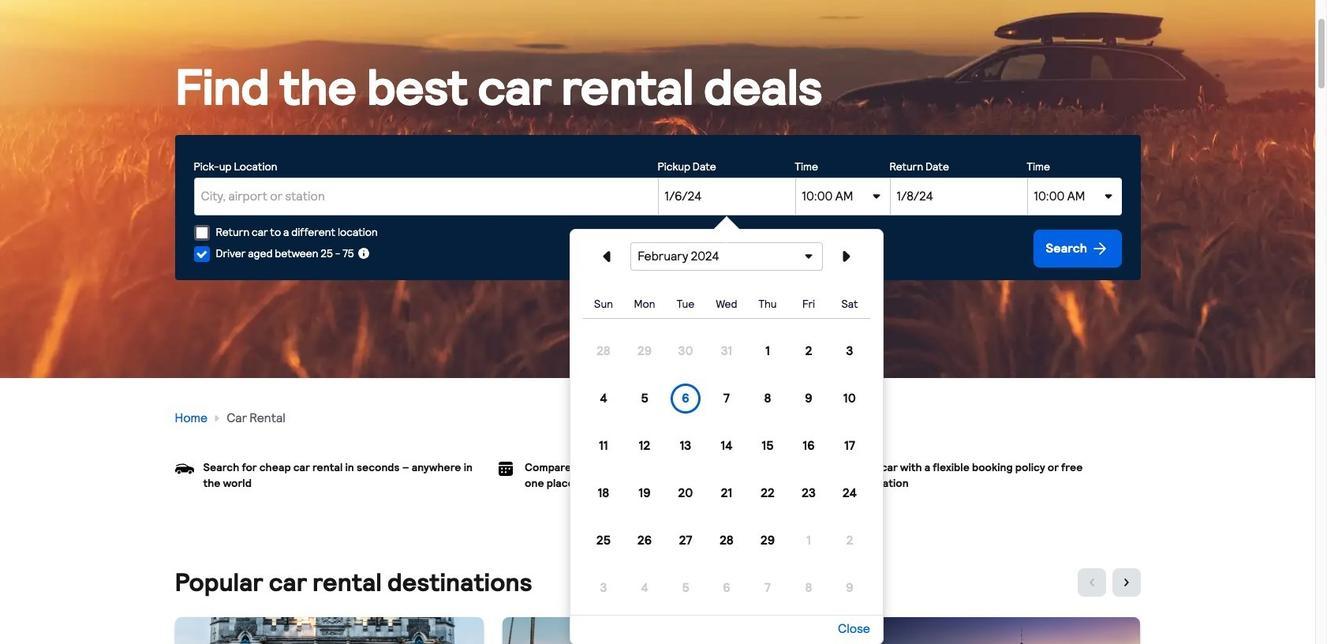 Task type: locate. For each thing, give the bounding box(es) containing it.
Driver aged between 25 - 75 checkbox
[[194, 246, 210, 262]]

rtl support__zdywm image
[[1090, 240, 1109, 258], [211, 412, 224, 425], [1086, 576, 1098, 589], [1120, 576, 1133, 589]]

None field
[[194, 177, 658, 215]]

Return car to a different location checkbox
[[194, 225, 210, 240]]

1/7/24 text field
[[658, 177, 795, 215]]

dialog
[[570, 216, 884, 644]]



Task type: vqa. For each thing, say whether or not it's contained in the screenshot.
1/7/24 "Text Box"
yes



Task type: describe. For each thing, give the bounding box(es) containing it.
City, airport or station text field
[[194, 177, 658, 215]]

info__yzdkm image
[[357, 247, 370, 260]]

1/9/24 text field
[[890, 177, 1027, 215]]



